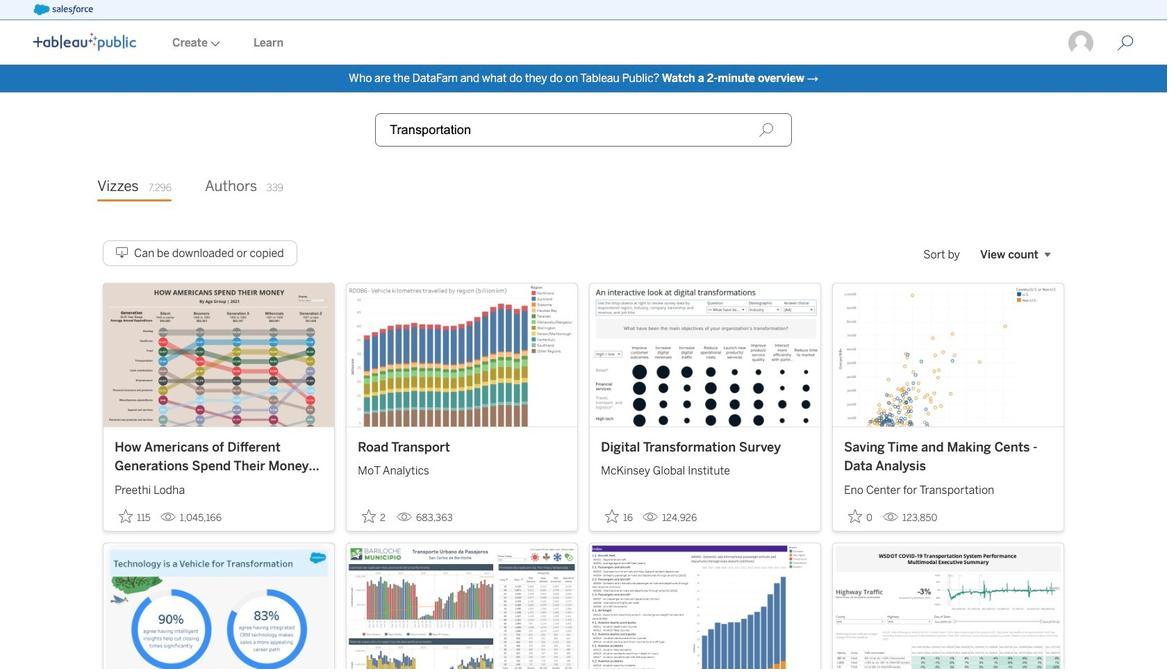 Task type: locate. For each thing, give the bounding box(es) containing it.
2 add favorite image from the left
[[606, 509, 619, 523]]

1 add favorite button from the left
[[115, 505, 155, 528]]

2 add favorite button from the left
[[358, 505, 391, 528]]

add favorite image
[[119, 509, 133, 523]]

workbook thumbnail image
[[104, 284, 334, 427], [347, 284, 578, 427], [590, 284, 821, 427], [834, 284, 1064, 427], [104, 543, 334, 669], [347, 543, 578, 669], [590, 543, 821, 669], [834, 543, 1064, 669]]

0 horizontal spatial add favorite image
[[362, 509, 376, 523]]

go to search image
[[1101, 35, 1151, 51]]

2 horizontal spatial add favorite image
[[849, 509, 863, 523]]

1 horizontal spatial add favorite image
[[606, 509, 619, 523]]

ruby.anderson5854 image
[[1068, 29, 1096, 57]]

Add Favorite button
[[115, 505, 155, 528], [358, 505, 391, 528], [601, 505, 638, 528], [845, 505, 878, 528]]

add favorite image
[[362, 509, 376, 523], [606, 509, 619, 523], [849, 509, 863, 523]]

salesforce logo image
[[33, 4, 93, 15]]



Task type: describe. For each thing, give the bounding box(es) containing it.
4 add favorite button from the left
[[845, 505, 878, 528]]

3 add favorite button from the left
[[601, 505, 638, 528]]

3 add favorite image from the left
[[849, 509, 863, 523]]

search image
[[759, 122, 774, 138]]

create image
[[208, 41, 220, 47]]

1 add favorite image from the left
[[362, 509, 376, 523]]

Search input field
[[375, 113, 793, 147]]

logo image
[[33, 33, 136, 51]]



Task type: vqa. For each thing, say whether or not it's contained in the screenshot.
Selected Language element
no



